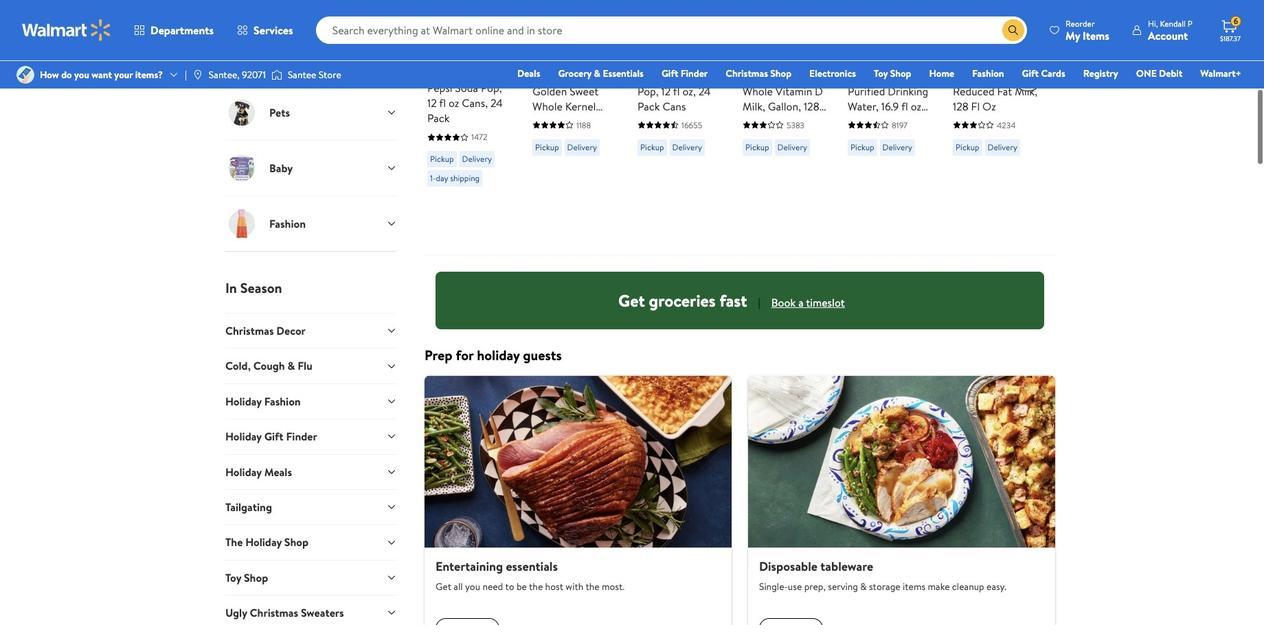 Task type: vqa. For each thing, say whether or not it's contained in the screenshot.
5th Add from left
yes



Task type: describe. For each thing, give the bounding box(es) containing it.
how
[[40, 68, 59, 82]]

great inside $0.70 4.7 ¢/oz great value golden sweet whole kernel corn, canned corn, 15 oz can
[[532, 69, 560, 84]]

great value 2% reduced fat milk, 128 fl oz image
[[953, 0, 1039, 12]]

oz right $9.98
[[487, 65, 496, 78]]

shop inside toy shop link
[[890, 67, 911, 80]]

16.9
[[881, 99, 899, 114]]

2 the from the left
[[586, 581, 600, 594]]

add to cart image for $13.18
[[643, 1, 660, 17]]

great for $5.63
[[848, 69, 875, 84]]

add button for $3.57
[[743, 0, 795, 23]]

one debit
[[1136, 67, 1183, 80]]

product group containing $0.70
[[532, 0, 618, 249]]

hi,
[[1148, 18, 1158, 29]]

kendall
[[1160, 18, 1186, 29]]

product group containing $5.63
[[848, 0, 934, 249]]

departments button
[[122, 14, 225, 47]]

12 inside now $9.98 $13.28 3.5 ¢/fl oz pepsi soda pop, 12 fl oz cans, 24 pack
[[427, 96, 437, 111]]

christmas shop link
[[720, 66, 798, 81]]

24 inside now $9.98 $13.28 3.5 ¢/fl oz pepsi soda pop, 12 fl oz cans, 24 pack
[[490, 96, 503, 111]]

all
[[454, 581, 463, 594]]

pickup for $0.70
[[535, 142, 559, 153]]

pack inside the $13.18 4.6 ¢/fl oz coca-cola soda pop, 12 fl oz, 24 pack cans
[[638, 99, 660, 114]]

prep for holiday guests
[[425, 346, 562, 365]]

great for $3.57
[[743, 69, 770, 84]]

value inside $0.70 4.7 ¢/oz great value golden sweet whole kernel corn, canned corn, 15 oz can
[[562, 69, 588, 84]]

delivery for 4.7
[[567, 142, 597, 153]]

great for $3.33
[[953, 69, 980, 84]]

oz left the gallon,
[[752, 114, 763, 129]]

$13.28
[[427, 65, 453, 78]]

toy shop inside toy shop link
[[874, 67, 911, 80]]

pickup for $13.18
[[640, 142, 664, 153]]

gallon,
[[768, 99, 801, 114]]

whole inside $0.70 4.7 ¢/oz great value golden sweet whole kernel corn, canned corn, 15 oz can
[[532, 99, 563, 114]]

soda inside the $13.18 4.6 ¢/fl oz coca-cola soda pop, 12 fl oz, 24 pack cans
[[691, 69, 714, 84]]

& inside 'disposable tableware single-use prep, serving & storage items make cleanup easy.'
[[860, 581, 867, 594]]

golden
[[532, 84, 567, 99]]

christmas inside dropdown button
[[250, 606, 298, 621]]

2.8
[[777, 49, 789, 63]]

24 inside the $13.18 4.6 ¢/fl oz coca-cola soda pop, 12 fl oz, 24 pack cans
[[699, 84, 711, 99]]

baby
[[269, 161, 293, 176]]

items
[[1083, 28, 1110, 43]]

fl inside $5.63 0.8 ¢/fl oz great value purified drinking water, 16.9 fl oz bottles, 40 count
[[901, 99, 908, 114]]

$3.33 2.6 ¢/fl oz great value 2% reduced fat milk, 128 fl oz
[[953, 48, 1038, 114]]

1 horizontal spatial get
[[618, 289, 645, 313]]

1472
[[471, 132, 487, 143]]

guests
[[523, 346, 562, 365]]

3 add to cart image from the left
[[958, 1, 975, 17]]

reorder my items
[[1066, 18, 1110, 43]]

 image for santee, 92071
[[192, 69, 203, 80]]

home link
[[923, 66, 961, 81]]

92071
[[242, 68, 266, 82]]

walmart image
[[22, 19, 111, 41]]

kernel
[[565, 99, 596, 114]]

need
[[483, 581, 503, 594]]

easy.
[[987, 581, 1007, 594]]

toy shop inside toy shop dropdown button
[[225, 571, 268, 586]]

holiday gift finder
[[225, 430, 317, 445]]

add for now
[[449, 1, 469, 16]]

add to cart image for $0.70
[[538, 1, 554, 17]]

2 corn, from the top
[[532, 129, 559, 144]]

debit
[[1159, 67, 1183, 80]]

d
[[815, 84, 823, 99]]

2 vertical spatial fashion
[[264, 394, 301, 409]]

pickup for $3.33
[[956, 142, 979, 153]]

oz up electronics link
[[808, 49, 818, 63]]

baby button
[[225, 140, 397, 196]]

pop, inside the $13.18 4.6 ¢/fl oz coca-cola soda pop, 12 fl oz, 24 pack cans
[[638, 84, 659, 99]]

shop inside the holiday shop dropdown button
[[284, 535, 308, 551]]

4.7
[[567, 49, 580, 63]]

delivery for $9.98
[[462, 154, 492, 165]]

fl inside now $9.98 $13.28 3.5 ¢/fl oz pepsi soda pop, 12 fl oz cans, 24 pack
[[439, 96, 446, 111]]

oz right 16.9
[[911, 99, 921, 114]]

deals
[[517, 67, 540, 80]]

electronics
[[809, 67, 856, 80]]

christmas for christmas shop
[[726, 67, 768, 80]]

single-
[[759, 581, 788, 594]]

entertaining
[[436, 558, 503, 575]]

¢/fl for $3.33
[[1002, 49, 1016, 63]]

delivery for 2.8
[[777, 142, 807, 153]]

pets
[[269, 105, 290, 120]]

essentials
[[506, 558, 558, 575]]

grocery & essentials link
[[552, 66, 650, 81]]

holiday right the
[[245, 535, 282, 551]]

disposable tableware list item
[[740, 376, 1064, 626]]

product group containing $3.33
[[953, 0, 1039, 249]]

the holiday shop button
[[225, 525, 397, 560]]

1-day shipping
[[430, 173, 480, 184]]

4.6
[[674, 49, 687, 63]]

$3.57
[[743, 48, 771, 65]]

6 add button from the left
[[953, 0, 1006, 23]]

fl inside $3.57 2.8 ¢/fl oz great value whole vitamin d milk, gallon, 128 fl oz
[[743, 114, 749, 129]]

holiday for holiday gift finder
[[225, 430, 262, 445]]

santee store
[[288, 68, 341, 82]]

15
[[562, 129, 571, 144]]

fl inside the $13.18 4.6 ¢/fl oz coca-cola soda pop, 12 fl oz, 24 pack cans
[[673, 84, 680, 99]]

services
[[254, 23, 293, 38]]

pickup for $3.57
[[745, 142, 769, 153]]

gift finder link
[[655, 66, 714, 81]]

product group containing now $9.98
[[427, 0, 513, 249]]

finder inside holiday gift finder dropdown button
[[286, 430, 317, 445]]

items?
[[135, 68, 163, 82]]

book a timeslot
[[771, 295, 845, 311]]

gift inside dropdown button
[[264, 430, 283, 445]]

flu
[[298, 359, 312, 374]]

8197
[[892, 120, 908, 131]]

in
[[225, 279, 237, 297]]

prep,
[[804, 581, 826, 594]]

¢/fl inside now $9.98 $13.28 3.5 ¢/fl oz pepsi soda pop, 12 fl oz cans, 24 pack
[[470, 65, 485, 78]]

decor
[[276, 324, 306, 339]]

want
[[92, 68, 112, 82]]

product group containing $3.57
[[743, 0, 829, 249]]

6 add from the left
[[975, 1, 995, 16]]

¢/oz
[[582, 49, 600, 63]]

add to cart image for now
[[433, 1, 449, 17]]

cold,
[[225, 359, 251, 374]]

add button for now
[[427, 0, 480, 23]]

oz,
[[683, 84, 696, 99]]

purified
[[848, 84, 885, 99]]

cans
[[663, 99, 686, 114]]

home
[[929, 67, 954, 80]]

hi, kendall p account
[[1148, 18, 1193, 43]]

1 the from the left
[[529, 581, 543, 594]]

holiday fashion
[[225, 394, 301, 409]]

0 horizontal spatial |
[[185, 68, 187, 82]]

how do you want your items?
[[40, 68, 163, 82]]

now $9.98 $13.28 3.5 ¢/fl oz pepsi soda pop, 12 fl oz cans, 24 pack
[[427, 48, 503, 126]]

your
[[114, 68, 133, 82]]

5383
[[787, 120, 804, 131]]

$13.18 4.6 ¢/fl oz coca-cola soda pop, 12 fl oz, 24 pack cans
[[638, 48, 715, 114]]

Search search field
[[316, 16, 1027, 44]]

$3.57 2.8 ¢/fl oz great value whole vitamin d milk, gallon, 128 fl oz
[[743, 48, 823, 129]]

christmas decor button
[[225, 313, 397, 349]]

gift for gift finder
[[662, 67, 678, 80]]

add button for $5.63
[[848, 0, 900, 23]]

book
[[771, 295, 796, 311]]

fl
[[971, 99, 980, 114]]

whole inside $3.57 2.8 ¢/fl oz great value whole vitamin d milk, gallon, 128 fl oz
[[743, 84, 773, 99]]

cold, cough & flu
[[225, 359, 312, 374]]

gift cards link
[[1016, 66, 1072, 81]]

book a timeslot link
[[771, 295, 845, 312]]

holiday gift finder button
[[225, 419, 397, 455]]

registry link
[[1077, 66, 1125, 81]]



Task type: locate. For each thing, give the bounding box(es) containing it.
1 vertical spatial toy shop
[[225, 571, 268, 586]]

bottles,
[[848, 114, 885, 129]]

1 value from the left
[[562, 69, 588, 84]]

1 vertical spatial christmas
[[225, 324, 274, 339]]

¢/fl for $5.63
[[897, 49, 912, 63]]

2 add from the left
[[554, 1, 574, 16]]

oz
[[706, 49, 715, 63], [808, 49, 818, 63], [914, 49, 924, 63], [1019, 49, 1028, 63], [487, 65, 496, 78], [449, 96, 459, 111], [911, 99, 921, 114], [752, 114, 763, 129], [574, 129, 585, 144]]

add button up now
[[427, 0, 480, 23]]

toy shop link
[[868, 66, 918, 81]]

value down 2.6
[[983, 69, 1009, 84]]

add button up $3.33
[[953, 0, 1006, 23]]

fashion
[[972, 67, 1004, 80], [269, 216, 306, 231], [264, 394, 301, 409]]

product group
[[427, 0, 513, 249], [532, 0, 618, 249], [638, 0, 723, 249], [743, 0, 829, 249], [848, 0, 934, 249], [953, 0, 1039, 249]]

2 horizontal spatial add to cart image
[[958, 1, 975, 17]]

delivery down 4234
[[988, 142, 1018, 153]]

pop, inside now $9.98 $13.28 3.5 ¢/fl oz pepsi soda pop, 12 fl oz cans, 24 pack
[[481, 81, 502, 96]]

¢/fl inside the $13.18 4.6 ¢/fl oz coca-cola soda pop, 12 fl oz, 24 pack cans
[[689, 49, 704, 63]]

& down ¢/oz
[[594, 67, 601, 80]]

4 add button from the left
[[743, 0, 795, 23]]

add up walmart site-wide search box
[[660, 1, 679, 16]]

fast
[[720, 289, 747, 313]]

fashion down 2.6
[[972, 67, 1004, 80]]

fl left the gallon,
[[743, 114, 749, 129]]

shop down 'the holiday shop'
[[244, 571, 268, 586]]

pickup down fl
[[956, 142, 979, 153]]

add up 2.8
[[765, 1, 784, 16]]

add for $13.18
[[660, 1, 679, 16]]

1 horizontal spatial |
[[758, 295, 760, 311]]

0 vertical spatial &
[[594, 67, 601, 80]]

0 horizontal spatial add to cart image
[[538, 1, 554, 17]]

1 horizontal spatial toy shop
[[874, 67, 911, 80]]

0 horizontal spatial the
[[529, 581, 543, 594]]

holiday for holiday fashion
[[225, 394, 262, 409]]

add button for $13.18
[[638, 0, 690, 23]]

1 great from the left
[[532, 69, 560, 84]]

2 add to cart image from the left
[[853, 1, 870, 17]]

1188
[[576, 120, 591, 131]]

storage
[[869, 581, 901, 594]]

0 horizontal spatial 24
[[490, 96, 503, 111]]

$9.98
[[455, 48, 483, 65]]

oz right 4.6
[[706, 49, 715, 63]]

toy down 0.8
[[874, 67, 888, 80]]

reorder
[[1066, 18, 1095, 29]]

add to cart image
[[538, 1, 554, 17], [643, 1, 660, 17], [748, 1, 765, 17]]

soda down 3.5
[[455, 81, 478, 96]]

¢/fl inside $3.33 2.6 ¢/fl oz great value 2% reduced fat milk, 128 fl oz
[[1002, 49, 1016, 63]]

1 horizontal spatial finder
[[681, 67, 708, 80]]

128 up 5383
[[804, 99, 819, 114]]

0 horizontal spatial  image
[[192, 69, 203, 80]]

oz up home link
[[914, 49, 924, 63]]

2 horizontal spatial gift
[[1022, 67, 1039, 80]]

great down $3.57
[[743, 69, 770, 84]]

pop, left the cans
[[638, 84, 659, 99]]

santee, 92071
[[209, 68, 266, 82]]

add to cart image up now
[[433, 1, 449, 17]]

¢/fl right 3.5
[[470, 65, 485, 78]]

pop,
[[481, 81, 502, 96], [638, 84, 659, 99]]

4 great from the left
[[953, 69, 980, 84]]

add button for $0.70
[[532, 0, 585, 23]]

add to cart image up $3.33
[[958, 1, 975, 17]]

items
[[903, 581, 926, 594]]

1 128 from the left
[[804, 99, 819, 114]]

grocery & essentials
[[558, 67, 644, 80]]

1 vertical spatial toy
[[225, 571, 241, 586]]

1 horizontal spatial pop,
[[638, 84, 659, 99]]

0 horizontal spatial get
[[436, 581, 451, 594]]

1 add from the left
[[449, 1, 469, 16]]

value
[[562, 69, 588, 84], [773, 69, 798, 84], [878, 69, 904, 84], [983, 69, 1009, 84]]

pickup for $5.63
[[851, 142, 874, 153]]

128
[[804, 99, 819, 114], [953, 99, 969, 114]]

christmas inside dropdown button
[[225, 324, 274, 339]]

pack
[[638, 99, 660, 114], [427, 111, 450, 126]]

¢/fl
[[689, 49, 704, 63], [791, 49, 806, 63], [897, 49, 912, 63], [1002, 49, 1016, 63], [470, 65, 485, 78]]

to
[[505, 581, 514, 594]]

christmas
[[726, 67, 768, 80], [225, 324, 274, 339], [250, 606, 298, 621]]

milk, inside $3.33 2.6 ¢/fl oz great value 2% reduced fat milk, 128 fl oz
[[1015, 84, 1038, 99]]

gift inside 'link'
[[662, 67, 678, 80]]

Walmart Site-Wide search field
[[316, 16, 1027, 44]]

128 left fl
[[953, 99, 969, 114]]

get inside entertaining essentials get all you need to be the host with the most.
[[436, 581, 451, 594]]

season
[[240, 279, 282, 297]]

1 horizontal spatial toy
[[874, 67, 888, 80]]

0 vertical spatial |
[[185, 68, 187, 82]]

1 horizontal spatial 128
[[953, 99, 969, 114]]

 image
[[16, 66, 34, 84]]

shop up toy shop dropdown button
[[284, 535, 308, 551]]

3 add from the left
[[660, 1, 679, 16]]

toy inside dropdown button
[[225, 571, 241, 586]]

0 horizontal spatial milk,
[[743, 99, 765, 114]]

whole left kernel at left
[[532, 99, 563, 114]]

0 horizontal spatial gift
[[264, 430, 283, 445]]

1 horizontal spatial the
[[586, 581, 600, 594]]

ugly
[[225, 606, 247, 621]]

holiday up holiday meals
[[225, 430, 262, 445]]

add up 4.7
[[554, 1, 574, 16]]

$3.33
[[953, 48, 982, 65]]

soda inside now $9.98 $13.28 3.5 ¢/fl oz pepsi soda pop, 12 fl oz cans, 24 pack
[[455, 81, 478, 96]]

4 product group from the left
[[743, 0, 829, 249]]

value inside $5.63 0.8 ¢/fl oz great value purified drinking water, 16.9 fl oz bottles, 40 count
[[878, 69, 904, 84]]

2 add to cart image from the left
[[643, 1, 660, 17]]

canned
[[562, 114, 598, 129]]

0 horizontal spatial pop,
[[481, 81, 502, 96]]

fashion up the holiday gift finder
[[264, 394, 301, 409]]

the
[[529, 581, 543, 594], [586, 581, 600, 594]]

oz left cans,
[[449, 96, 459, 111]]

0 horizontal spatial soda
[[455, 81, 478, 96]]

great inside $3.57 2.8 ¢/fl oz great value whole vitamin d milk, gallon, 128 fl oz
[[743, 69, 770, 84]]

0 horizontal spatial you
[[74, 68, 89, 82]]

value inside $3.33 2.6 ¢/fl oz great value 2% reduced fat milk, 128 fl oz
[[983, 69, 1009, 84]]

timeslot
[[806, 295, 845, 311]]

christmas for christmas decor
[[225, 324, 274, 339]]

40
[[887, 114, 901, 129]]

in season
[[225, 279, 282, 297]]

christmas right ugly
[[250, 606, 298, 621]]

the right with
[[586, 581, 600, 594]]

add to cart image for $3.57
[[748, 1, 765, 17]]

1 corn, from the top
[[532, 114, 559, 129]]

great down $5.63
[[848, 69, 875, 84]]

milk, left the gallon,
[[743, 99, 765, 114]]

12 inside the $13.18 4.6 ¢/fl oz coca-cola soda pop, 12 fl oz, 24 pack cans
[[661, 84, 671, 99]]

pop, down $9.98
[[481, 81, 502, 96]]

add button up $0.70
[[532, 0, 585, 23]]

add
[[449, 1, 469, 16], [554, 1, 574, 16], [660, 1, 679, 16], [765, 1, 784, 16], [870, 1, 889, 16], [975, 1, 995, 16]]

 image left santee,
[[192, 69, 203, 80]]

shipping
[[450, 173, 480, 184]]

1 vertical spatial fashion
[[269, 216, 306, 231]]

sweaters
[[301, 606, 344, 621]]

add to cart image for $5.63
[[853, 1, 870, 17]]

0 horizontal spatial 12
[[427, 96, 437, 111]]

milk, for $3.57
[[743, 99, 765, 114]]

0 horizontal spatial 128
[[804, 99, 819, 114]]

0 vertical spatial you
[[74, 68, 89, 82]]

cola
[[666, 69, 688, 84]]

1 horizontal spatial 12
[[661, 84, 671, 99]]

list containing entertaining essentials
[[416, 376, 1064, 626]]

grocery
[[558, 67, 592, 80]]

santee
[[288, 68, 316, 82]]

0 vertical spatial toy
[[874, 67, 888, 80]]

add up $9.98
[[449, 1, 469, 16]]

0 horizontal spatial toy
[[225, 571, 241, 586]]

¢/fl right 2.8
[[791, 49, 806, 63]]

oz inside $3.33 2.6 ¢/fl oz great value 2% reduced fat milk, 128 fl oz
[[1019, 49, 1028, 63]]

great down $0.70
[[532, 69, 560, 84]]

pack down pepsi
[[427, 111, 450, 126]]

add button up 2.8
[[743, 0, 795, 23]]

6 product group from the left
[[953, 0, 1039, 249]]

1 horizontal spatial soda
[[691, 69, 714, 84]]

1 add to cart image from the left
[[433, 1, 449, 17]]

milk, for $3.33
[[1015, 84, 1038, 99]]

great inside $5.63 0.8 ¢/fl oz great value purified drinking water, 16.9 fl oz bottles, 40 count
[[848, 69, 875, 84]]

holiday meals
[[225, 465, 292, 480]]

 image
[[271, 68, 282, 82], [192, 69, 203, 80]]

shop inside christmas shop 'link'
[[770, 67, 792, 80]]

pickup left 15
[[535, 142, 559, 153]]

add to cart image up $0.70
[[538, 1, 554, 17]]

1 product group from the left
[[427, 0, 513, 249]]

the holiday shop
[[225, 535, 308, 551]]

& left flu
[[288, 359, 295, 374]]

1 vertical spatial finder
[[286, 430, 317, 445]]

5 add from the left
[[870, 1, 889, 16]]

gift cards
[[1022, 67, 1065, 80]]

$5.63
[[848, 48, 877, 65]]

1 vertical spatial |
[[758, 295, 760, 311]]

add button up $5.63
[[848, 0, 900, 23]]

delivery down 16655
[[672, 142, 702, 153]]

1 horizontal spatial whole
[[743, 84, 773, 99]]

soda right cola
[[691, 69, 714, 84]]

24 right oz,
[[699, 84, 711, 99]]

one
[[1136, 67, 1157, 80]]

walmart+
[[1201, 67, 1242, 80]]

1 horizontal spatial 24
[[699, 84, 711, 99]]

value for $3.57
[[773, 69, 798, 84]]

be
[[517, 581, 527, 594]]

1-
[[430, 173, 436, 184]]

2 add button from the left
[[532, 0, 585, 23]]

add for $5.63
[[870, 1, 889, 16]]

0 vertical spatial fashion
[[972, 67, 1004, 80]]

great inside $3.33 2.6 ¢/fl oz great value 2% reduced fat milk, 128 fl oz
[[953, 69, 980, 84]]

fl down $13.28
[[439, 96, 446, 111]]

shop down 2.8
[[770, 67, 792, 80]]

p
[[1188, 18, 1193, 29]]

gift
[[662, 67, 678, 80], [1022, 67, 1039, 80], [264, 430, 283, 445]]

oz right 15
[[574, 129, 585, 144]]

you
[[74, 68, 89, 82], [465, 581, 480, 594]]

24 right cans,
[[490, 96, 503, 111]]

¢/fl for $13.18
[[689, 49, 704, 63]]

3 add to cart image from the left
[[748, 1, 765, 17]]

oz up 2%
[[1019, 49, 1028, 63]]

3 add button from the left
[[638, 0, 690, 23]]

add for $3.57
[[765, 1, 784, 16]]

fl
[[673, 84, 680, 99], [439, 96, 446, 111], [901, 99, 908, 114], [743, 114, 749, 129]]

toy shop down 0.8
[[874, 67, 911, 80]]

holiday
[[225, 394, 262, 409], [225, 430, 262, 445], [225, 465, 262, 480], [245, 535, 282, 551]]

count
[[903, 114, 933, 129]]

get left groceries
[[618, 289, 645, 313]]

finder inside gift finder 'link'
[[681, 67, 708, 80]]

cleanup
[[952, 581, 984, 594]]

2 128 from the left
[[953, 99, 969, 114]]

1 horizontal spatial you
[[465, 581, 480, 594]]

0 horizontal spatial pack
[[427, 111, 450, 126]]

pack inside now $9.98 $13.28 3.5 ¢/fl oz pepsi soda pop, 12 fl oz cans, 24 pack
[[427, 111, 450, 126]]

1 add to cart image from the left
[[538, 1, 554, 17]]

add to cart image up $13.18
[[643, 1, 660, 17]]

add button
[[427, 0, 480, 23], [532, 0, 585, 23], [638, 0, 690, 23], [743, 0, 795, 23], [848, 0, 900, 23], [953, 0, 1006, 23]]

fashion button
[[225, 196, 397, 251]]

toy shop up ugly
[[225, 571, 268, 586]]

christmas up cold,
[[225, 324, 274, 339]]

$0.70 4.7 ¢/oz great value golden sweet whole kernel corn, canned corn, 15 oz can
[[532, 48, 606, 144]]

fat
[[997, 84, 1012, 99]]

toy shop
[[874, 67, 911, 80], [225, 571, 268, 586]]

value down 4.7
[[562, 69, 588, 84]]

3 value from the left
[[878, 69, 904, 84]]

milk, right fat
[[1015, 84, 1038, 99]]

oz inside the $13.18 4.6 ¢/fl oz coca-cola soda pop, 12 fl oz, 24 pack cans
[[706, 49, 715, 63]]

¢/fl right 0.8
[[897, 49, 912, 63]]

1 add button from the left
[[427, 0, 480, 23]]

delivery down 1188
[[567, 142, 597, 153]]

delivery down 1472
[[462, 154, 492, 165]]

0 horizontal spatial whole
[[532, 99, 563, 114]]

1 vertical spatial you
[[465, 581, 480, 594]]

christmas down $3.57
[[726, 67, 768, 80]]

5 add button from the left
[[848, 0, 900, 23]]

day
[[436, 173, 448, 184]]

milk, inside $3.57 2.8 ¢/fl oz great value whole vitamin d milk, gallon, 128 fl oz
[[743, 99, 765, 114]]

4 add from the left
[[765, 1, 784, 16]]

you right all at bottom left
[[465, 581, 480, 594]]

finder up oz,
[[681, 67, 708, 80]]

entertaining essentials list item
[[416, 376, 740, 626]]

1 horizontal spatial milk,
[[1015, 84, 1038, 99]]

0 vertical spatial get
[[618, 289, 645, 313]]

holiday down cold,
[[225, 394, 262, 409]]

2 horizontal spatial &
[[860, 581, 867, 594]]

&
[[594, 67, 601, 80], [288, 359, 295, 374], [860, 581, 867, 594]]

shop up drinking
[[890, 67, 911, 80]]

holiday inside dropdown button
[[225, 394, 262, 409]]

1 horizontal spatial add to cart image
[[853, 1, 870, 17]]

add up 0.8
[[870, 1, 889, 16]]

| left book
[[758, 295, 760, 311]]

3 product group from the left
[[638, 0, 723, 249]]

the
[[225, 535, 243, 551]]

the right be
[[529, 581, 543, 594]]

pickup up day
[[430, 154, 454, 165]]

pickup down the cans
[[640, 142, 664, 153]]

gift for gift cards
[[1022, 67, 1039, 80]]

128 inside $3.57 2.8 ¢/fl oz great value whole vitamin d milk, gallon, 128 fl oz
[[804, 99, 819, 114]]

pickup down bottles,
[[851, 142, 874, 153]]

santee,
[[209, 68, 240, 82]]

value inside $3.57 2.8 ¢/fl oz great value whole vitamin d milk, gallon, 128 fl oz
[[773, 69, 798, 84]]

ugly christmas sweaters
[[225, 606, 344, 621]]

walmart+ link
[[1194, 66, 1248, 81]]

christmas inside 'link'
[[726, 67, 768, 80]]

account
[[1148, 28, 1188, 43]]

next slide for product carousel list image
[[1011, 59, 1044, 92]]

& inside dropdown button
[[288, 359, 295, 374]]

1 horizontal spatial &
[[594, 67, 601, 80]]

add button up $13.18
[[638, 0, 690, 23]]

delivery for 4.6
[[672, 142, 702, 153]]

great down $3.33
[[953, 69, 980, 84]]

0 horizontal spatial &
[[288, 359, 295, 374]]

coca-
[[638, 69, 666, 84]]

delivery down 8197
[[883, 142, 912, 153]]

¢/fl inside $3.57 2.8 ¢/fl oz great value whole vitamin d milk, gallon, 128 fl oz
[[791, 49, 806, 63]]

¢/fl inside $5.63 0.8 ¢/fl oz great value purified drinking water, 16.9 fl oz bottles, 40 count
[[897, 49, 912, 63]]

you inside entertaining essentials get all you need to be the host with the most.
[[465, 581, 480, 594]]

2 vertical spatial &
[[860, 581, 867, 594]]

0 horizontal spatial finder
[[286, 430, 317, 445]]

value down 2.8
[[773, 69, 798, 84]]

finder up holiday meals dropdown button
[[286, 430, 317, 445]]

christmas decor
[[225, 324, 306, 339]]

my
[[1066, 28, 1080, 43]]

12 down $13.28
[[427, 96, 437, 111]]

1 vertical spatial &
[[288, 359, 295, 374]]

5 product group from the left
[[848, 0, 934, 249]]

2 vertical spatial christmas
[[250, 606, 298, 621]]

departments
[[150, 23, 214, 38]]

search icon image
[[1008, 25, 1019, 36]]

2 value from the left
[[773, 69, 798, 84]]

fashion down "baby"
[[269, 216, 306, 231]]

add to cart image up $3.57
[[748, 1, 765, 17]]

whole down christmas shop 'link'
[[743, 84, 773, 99]]

delivery down 5383
[[777, 142, 807, 153]]

pack left the cans
[[638, 99, 660, 114]]

oz inside $0.70 4.7 ¢/oz great value golden sweet whole kernel corn, canned corn, 15 oz can
[[574, 129, 585, 144]]

0.8
[[882, 49, 895, 63]]

a
[[798, 295, 804, 311]]

toy down the
[[225, 571, 241, 586]]

2 great from the left
[[743, 69, 770, 84]]

4 value from the left
[[983, 69, 1009, 84]]

 image right 92071
[[271, 68, 282, 82]]

3 great from the left
[[848, 69, 875, 84]]

128 inside $3.33 2.6 ¢/fl oz great value 2% reduced fat milk, 128 fl oz
[[953, 99, 969, 114]]

value for $5.63
[[878, 69, 904, 84]]

1 horizontal spatial pack
[[638, 99, 660, 114]]

add to cart image up $5.63
[[853, 1, 870, 17]]

holiday for holiday meals
[[225, 465, 262, 480]]

delivery for 2.6
[[988, 142, 1018, 153]]

2 horizontal spatial add to cart image
[[748, 1, 765, 17]]

0 vertical spatial christmas
[[726, 67, 768, 80]]

 image for santee store
[[271, 68, 282, 82]]

add to cart image
[[433, 1, 449, 17], [853, 1, 870, 17], [958, 1, 975, 17]]

water,
[[848, 99, 879, 114]]

add for $0.70
[[554, 1, 574, 16]]

12 left oz,
[[661, 84, 671, 99]]

¢/fl right 2.6
[[1002, 49, 1016, 63]]

2%
[[1011, 69, 1025, 84]]

2 product group from the left
[[532, 0, 618, 249]]

shop inside toy shop dropdown button
[[244, 571, 268, 586]]

¢/fl for $3.57
[[791, 49, 806, 63]]

store
[[319, 68, 341, 82]]

$13.18
[[638, 48, 668, 65]]

0 horizontal spatial toy shop
[[225, 571, 268, 586]]

0 vertical spatial toy shop
[[874, 67, 911, 80]]

delivery for 0.8
[[883, 142, 912, 153]]

product group containing $13.18
[[638, 0, 723, 249]]

24
[[699, 84, 711, 99], [490, 96, 503, 111]]

0 vertical spatial finder
[[681, 67, 708, 80]]

with
[[566, 581, 583, 594]]

get left all at bottom left
[[436, 581, 451, 594]]

0 horizontal spatial add to cart image
[[433, 1, 449, 17]]

1 horizontal spatial gift
[[662, 67, 678, 80]]

pickup for now
[[430, 154, 454, 165]]

holiday fashion button
[[225, 384, 397, 419]]

4234
[[997, 120, 1016, 131]]

pickup down the gallon,
[[745, 142, 769, 153]]

¢/fl right 4.6
[[689, 49, 704, 63]]

one debit link
[[1130, 66, 1189, 81]]

fl right 16.9
[[901, 99, 908, 114]]

value down 0.8
[[878, 69, 904, 84]]

list
[[416, 376, 1064, 626]]

| right items?
[[185, 68, 187, 82]]

can
[[587, 129, 606, 144]]

1 horizontal spatial  image
[[271, 68, 282, 82]]

host
[[545, 581, 563, 594]]

1 vertical spatial get
[[436, 581, 451, 594]]

value for $3.33
[[983, 69, 1009, 84]]

& right the serving
[[860, 581, 867, 594]]

1 horizontal spatial add to cart image
[[643, 1, 660, 17]]



